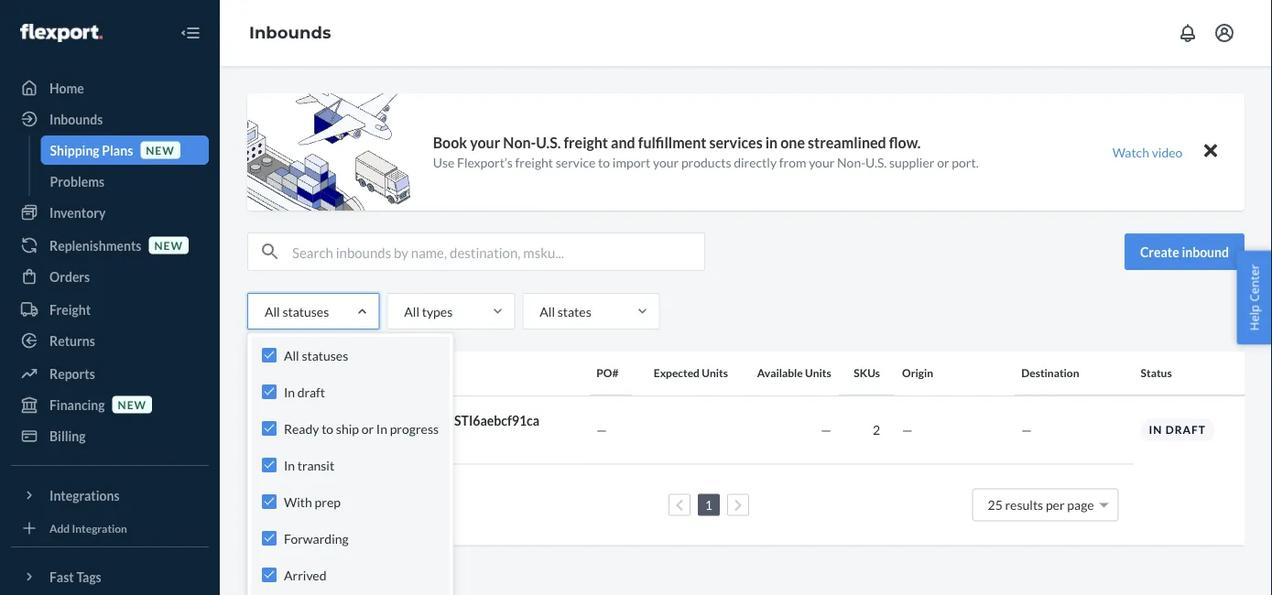 Task type: describe. For each thing, give the bounding box(es) containing it.
progress
[[390, 421, 439, 436]]

0 horizontal spatial or
[[362, 421, 374, 436]]

integration
[[72, 522, 127, 535]]

forwarding
[[284, 531, 349, 546]]

flexport logo image
[[20, 24, 102, 42]]

0 vertical spatial draft
[[297, 384, 325, 400]]

fulfillment
[[638, 134, 707, 152]]

plans
[[102, 142, 133, 158]]

orders
[[49, 269, 90, 284]]

problems
[[50, 174, 104, 189]]

returns link
[[11, 326, 209, 355]]

shipments
[[300, 367, 352, 380]]

0 horizontal spatial your
[[470, 134, 500, 152]]

available units
[[757, 367, 831, 380]]

all states
[[540, 304, 591, 319]]

add integration
[[49, 522, 127, 535]]

ready to ship or in progress
[[284, 421, 439, 436]]

23,
[[364, 432, 379, 446]]

1 vertical spatial in draft
[[1149, 423, 1206, 437]]

and
[[611, 134, 635, 152]]

help center button
[[1237, 251, 1272, 345]]

fast tags
[[49, 569, 101, 585]]

0 horizontal spatial to
[[322, 421, 334, 436]]

states
[[557, 304, 591, 319]]

1 horizontal spatial non-
[[837, 155, 866, 170]]

replenishments
[[49, 238, 141, 253]]

transit
[[297, 457, 334, 473]]

import
[[613, 155, 651, 170]]

use
[[433, 155, 455, 170]]

1 link
[[701, 497, 716, 513]]

units for expected units
[[702, 367, 728, 380]]

1
[[705, 497, 712, 513]]

video
[[1152, 144, 1183, 160]]

supplier
[[889, 155, 935, 170]]

billing
[[49, 428, 86, 444]]

shipping
[[50, 142, 99, 158]]

flexport's
[[457, 155, 513, 170]]

all types
[[404, 304, 453, 319]]

0 vertical spatial statuses
[[282, 304, 329, 319]]

1 vertical spatial statuses
[[302, 348, 348, 363]]

integrations button
[[11, 481, 209, 510]]

flow.
[[889, 134, 921, 152]]

problems link
[[41, 167, 209, 196]]

shipment
[[397, 413, 452, 429]]

with
[[284, 494, 312, 510]]

Search inbounds by name, destination, msku... text field
[[292, 234, 704, 270]]

financing
[[49, 397, 105, 413]]

3 — from the left
[[902, 422, 913, 438]]

inventory link
[[11, 198, 209, 227]]

units for available units
[[805, 367, 831, 380]]

services
[[709, 134, 763, 152]]

fast
[[49, 569, 74, 585]]

close navigation image
[[180, 22, 201, 44]]

reports
[[49, 366, 95, 381]]

in right oct
[[376, 421, 387, 436]]

service
[[556, 155, 596, 170]]

per
[[1046, 497, 1065, 513]]

orders link
[[11, 262, 209, 291]]

returns
[[49, 333, 95, 348]]

sti6aebcf91ca
[[454, 413, 540, 429]]

square image for po#
[[262, 367, 277, 382]]

streamlined
[[808, 134, 886, 152]]

1 horizontal spatial your
[[653, 155, 679, 170]]

freight
[[49, 302, 91, 317]]

with prep
[[284, 494, 341, 510]]

from
[[779, 155, 806, 170]]

freight link
[[11, 295, 209, 324]]

inbound
[[1182, 244, 1229, 260]]

home
[[49, 80, 84, 96]]

25
[[988, 497, 1003, 513]]

4 — from the left
[[1022, 422, 1032, 438]]

created
[[301, 432, 341, 446]]

origin
[[902, 367, 933, 380]]

ready
[[284, 421, 319, 436]]

watch
[[1112, 144, 1149, 160]]

1 horizontal spatial draft
[[1166, 423, 1206, 437]]

expected units
[[654, 367, 728, 380]]

1 vertical spatial u.s.
[[866, 155, 887, 170]]

page
[[1067, 497, 1094, 513]]

book your non-u.s. freight and fulfillment services in one streamlined flow. use flexport's freight service to import your products directly from your non-u.s. supplier or port.
[[433, 134, 979, 170]]

storage
[[350, 413, 395, 429]]

new for financing
[[118, 398, 147, 411]]



Task type: locate. For each thing, give the bounding box(es) containing it.
add
[[49, 522, 70, 535]]

expected
[[654, 367, 700, 380]]

new for shipping plans
[[146, 143, 175, 157]]

to left ship
[[322, 421, 334, 436]]

1 horizontal spatial or
[[937, 155, 949, 170]]

your right from
[[809, 155, 835, 170]]

draft
[[297, 384, 325, 400], [1166, 423, 1206, 437]]

arrived
[[284, 567, 327, 583]]

square image for —
[[262, 424, 277, 439]]

units
[[702, 367, 728, 380], [805, 367, 831, 380]]

new right the "plans" in the top left of the page
[[146, 143, 175, 157]]

1 — from the left
[[597, 422, 607, 438]]

to inside book your non-u.s. freight and fulfillment services in one streamlined flow. use flexport's freight service to import your products directly from your non-u.s. supplier or port.
[[598, 155, 610, 170]]

2 vertical spatial new
[[118, 398, 147, 411]]

non-
[[503, 134, 536, 152], [837, 155, 866, 170]]

oct
[[343, 432, 362, 446]]

new down reports link
[[118, 398, 147, 411]]

1 horizontal spatial u.s.
[[866, 155, 887, 170]]

center
[[1246, 264, 1262, 302]]

1 horizontal spatial freight
[[564, 134, 608, 152]]

open notifications image
[[1177, 22, 1199, 44]]

watch video
[[1112, 144, 1183, 160]]

to left import
[[598, 155, 610, 170]]

in down status
[[1149, 423, 1163, 437]]

create inbound button
[[1125, 234, 1245, 270]]

types
[[422, 304, 453, 319]]

reserve storage shipment sti6aebcf91ca created oct 23, 2023
[[301, 413, 540, 446]]

watch video button
[[1100, 139, 1195, 165]]

1 horizontal spatial to
[[598, 155, 610, 170]]

or inside book your non-u.s. freight and fulfillment services in one streamlined flow. use flexport's freight service to import your products directly from your non-u.s. supplier or port.
[[937, 155, 949, 170]]

your down fulfillment
[[653, 155, 679, 170]]

close image
[[1204, 140, 1217, 162]]

0 horizontal spatial inbounds
[[49, 111, 103, 127]]

0 vertical spatial in draft
[[284, 384, 325, 400]]

directly
[[734, 155, 777, 170]]

book
[[433, 134, 467, 152]]

2 horizontal spatial your
[[809, 155, 835, 170]]

0 vertical spatial u.s.
[[536, 134, 561, 152]]

or right ship
[[362, 421, 374, 436]]

in
[[284, 384, 295, 400], [376, 421, 387, 436], [1149, 423, 1163, 437], [284, 457, 295, 473]]

products
[[681, 155, 731, 170]]

or
[[937, 155, 949, 170], [362, 421, 374, 436]]

— down po#
[[597, 422, 607, 438]]

in up ready
[[284, 384, 295, 400]]

ship
[[336, 421, 359, 436]]

0 horizontal spatial u.s.
[[536, 134, 561, 152]]

integrations
[[49, 488, 120, 503]]

freight
[[564, 134, 608, 152], [515, 155, 553, 170]]

in draft down shipments at the left
[[284, 384, 325, 400]]

2 square image from the top
[[262, 424, 277, 439]]

reserve
[[301, 413, 348, 429]]

1 vertical spatial all statuses
[[284, 348, 348, 363]]

in draft down status
[[1149, 423, 1206, 437]]

open account menu image
[[1214, 22, 1236, 44]]

help
[[1246, 305, 1262, 331]]

u.s. down streamlined
[[866, 155, 887, 170]]

draft down shipments at the left
[[297, 384, 325, 400]]

draft down status
[[1166, 423, 1206, 437]]

chevron left image
[[675, 499, 683, 512]]

one
[[781, 134, 805, 152]]

0 vertical spatial non-
[[503, 134, 536, 152]]

non- down streamlined
[[837, 155, 866, 170]]

results
[[1005, 497, 1043, 513]]

0 vertical spatial all statuses
[[265, 304, 329, 319]]

0 vertical spatial freight
[[564, 134, 608, 152]]

2 units from the left
[[805, 367, 831, 380]]

0 horizontal spatial inbounds link
[[11, 104, 209, 134]]

fast tags button
[[11, 562, 209, 592]]

in transit
[[284, 457, 334, 473]]

0 horizontal spatial freight
[[515, 155, 553, 170]]

2
[[873, 422, 880, 438]]

— left 2
[[821, 422, 831, 438]]

1 vertical spatial inbounds link
[[11, 104, 209, 134]]

in left transit
[[284, 457, 295, 473]]

billing link
[[11, 421, 209, 451]]

units right expected
[[702, 367, 728, 380]]

1 square image from the top
[[262, 367, 277, 382]]

freight up service
[[564, 134, 608, 152]]

square image left ready
[[262, 424, 277, 439]]

0 horizontal spatial units
[[702, 367, 728, 380]]

0 horizontal spatial draft
[[297, 384, 325, 400]]

new
[[146, 143, 175, 157], [154, 239, 183, 252], [118, 398, 147, 411]]

0 vertical spatial new
[[146, 143, 175, 157]]

1 vertical spatial inbounds
[[49, 111, 103, 127]]

2 — from the left
[[821, 422, 831, 438]]

chevron right image
[[734, 499, 742, 512]]

0 horizontal spatial non-
[[503, 134, 536, 152]]

non- up flexport's
[[503, 134, 536, 152]]

inventory
[[49, 205, 106, 220]]

0 vertical spatial inbounds link
[[249, 23, 331, 43]]

1 vertical spatial freight
[[515, 155, 553, 170]]

0 horizontal spatial in draft
[[284, 384, 325, 400]]

square image
[[262, 367, 277, 382], [262, 424, 277, 439]]

1 horizontal spatial units
[[805, 367, 831, 380]]

create
[[1140, 244, 1179, 260]]

home link
[[11, 73, 209, 103]]

or left port.
[[937, 155, 949, 170]]

1 horizontal spatial in draft
[[1149, 423, 1206, 437]]

u.s. up service
[[536, 134, 561, 152]]

tags
[[76, 569, 101, 585]]

destination
[[1022, 367, 1079, 380]]

1 vertical spatial new
[[154, 239, 183, 252]]

square image left shipments at the left
[[262, 367, 277, 382]]

1 vertical spatial to
[[322, 421, 334, 436]]

shipping plans
[[50, 142, 133, 158]]

1 vertical spatial draft
[[1166, 423, 1206, 437]]

your
[[470, 134, 500, 152], [653, 155, 679, 170], [809, 155, 835, 170]]

freight left service
[[515, 155, 553, 170]]

0 vertical spatial to
[[598, 155, 610, 170]]

port.
[[952, 155, 979, 170]]

1 units from the left
[[702, 367, 728, 380]]

units right available
[[805, 367, 831, 380]]

1 vertical spatial or
[[362, 421, 374, 436]]

1 horizontal spatial inbounds link
[[249, 23, 331, 43]]

in draft
[[284, 384, 325, 400], [1149, 423, 1206, 437]]

25 results per page
[[988, 497, 1094, 513]]

2023
[[381, 432, 407, 446]]

po#
[[597, 367, 619, 380]]

0 vertical spatial or
[[937, 155, 949, 170]]

your up flexport's
[[470, 134, 500, 152]]

0 vertical spatial square image
[[262, 367, 277, 382]]

new for replenishments
[[154, 239, 183, 252]]

25 results per page option
[[988, 497, 1094, 513]]

1 vertical spatial square image
[[262, 424, 277, 439]]

in
[[765, 134, 778, 152]]

prep
[[315, 494, 341, 510]]

add integration link
[[11, 517, 209, 539]]

status
[[1141, 367, 1172, 380]]

create inbound
[[1140, 244, 1229, 260]]

u.s.
[[536, 134, 561, 152], [866, 155, 887, 170]]

1 horizontal spatial inbounds
[[249, 23, 331, 43]]

0 vertical spatial inbounds
[[249, 23, 331, 43]]

new up the "orders" link
[[154, 239, 183, 252]]

1 vertical spatial non-
[[837, 155, 866, 170]]

skus
[[854, 367, 880, 380]]

— down destination
[[1022, 422, 1032, 438]]

help center
[[1246, 264, 1262, 331]]

statuses
[[282, 304, 329, 319], [302, 348, 348, 363]]

— right 2
[[902, 422, 913, 438]]

reports link
[[11, 359, 209, 388]]

to
[[598, 155, 610, 170], [322, 421, 334, 436]]

all
[[265, 304, 280, 319], [404, 304, 419, 319], [540, 304, 555, 319], [284, 348, 299, 363]]

inbounds
[[249, 23, 331, 43], [49, 111, 103, 127]]

available
[[757, 367, 803, 380]]



Task type: vqa. For each thing, say whether or not it's contained in the screenshot.
create
yes



